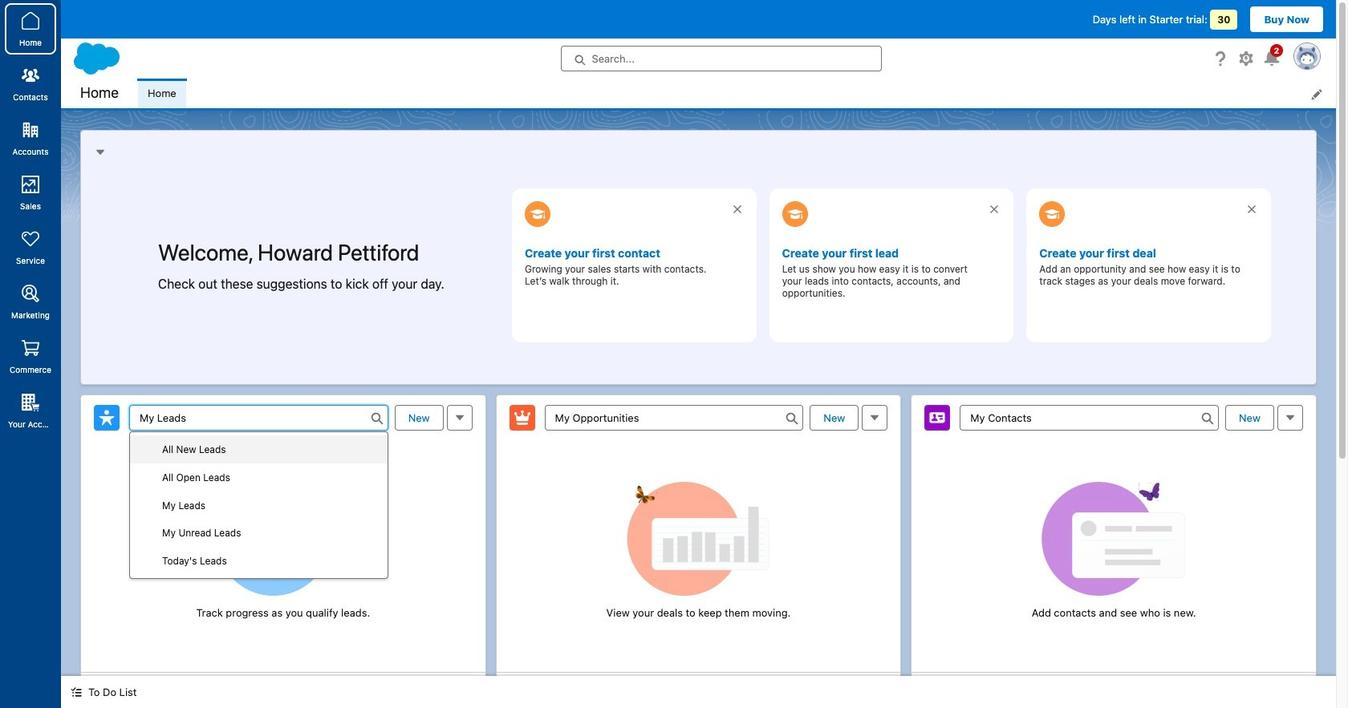 Task type: vqa. For each thing, say whether or not it's contained in the screenshot.
text default ICON
yes



Task type: locate. For each thing, give the bounding box(es) containing it.
0 horizontal spatial select an option text field
[[129, 405, 388, 431]]

2 select an option text field from the left
[[545, 405, 804, 431]]

group
[[130, 436, 387, 576]]

list
[[138, 79, 1336, 108]]

Select an Option text field
[[129, 405, 388, 431], [545, 405, 804, 431]]

1 horizontal spatial select an option text field
[[545, 405, 804, 431]]



Task type: describe. For each thing, give the bounding box(es) containing it.
1 select an option text field from the left
[[129, 405, 388, 431]]

text default image
[[71, 687, 82, 698]]



